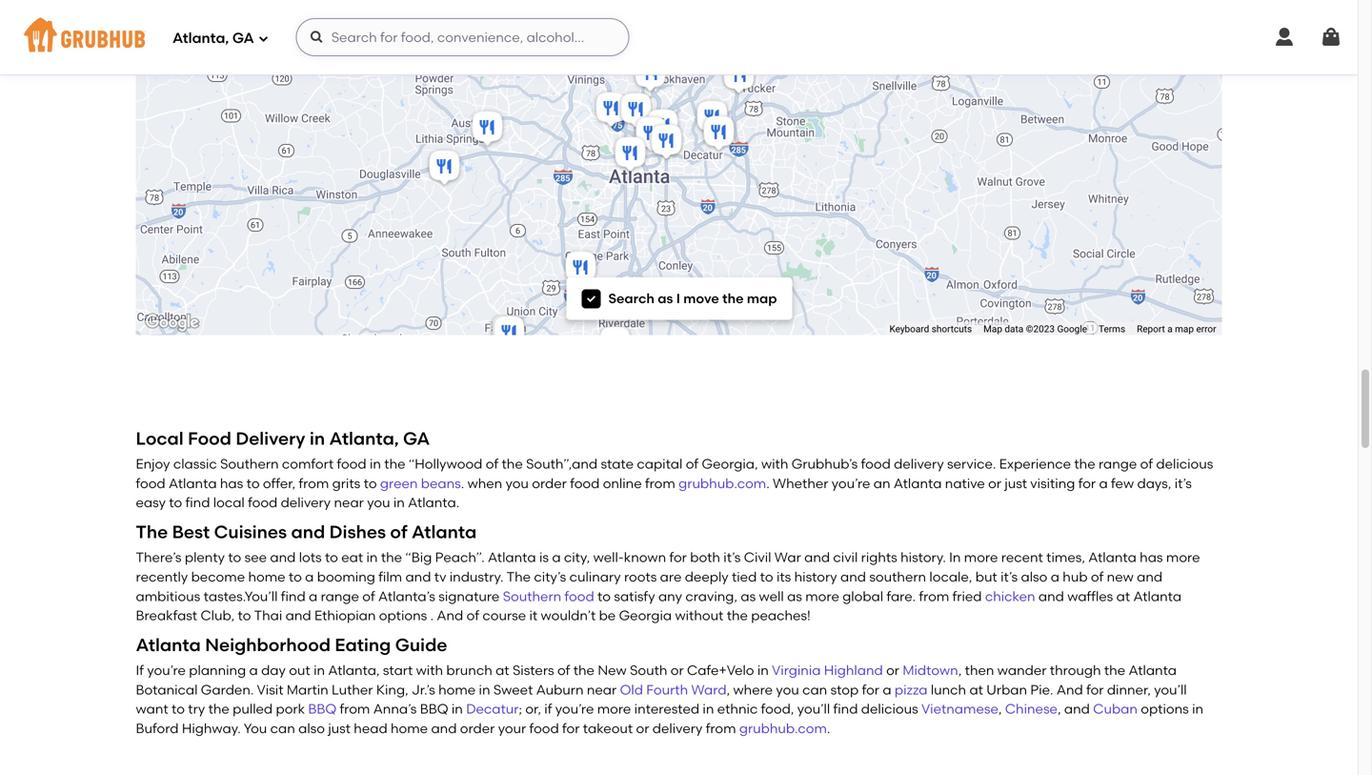 Task type: describe. For each thing, give the bounding box(es) containing it.
pork
[[276, 701, 305, 717]]

search
[[609, 290, 655, 307]]

grubhub.com .
[[740, 720, 831, 736]]

1 vertical spatial southern
[[503, 588, 562, 604]]

vietnamese
[[922, 701, 999, 717]]

1 bbq from the left
[[308, 701, 337, 717]]

of right capital
[[686, 456, 699, 472]]

error
[[1197, 323, 1217, 335]]

experience
[[1000, 456, 1072, 472]]

local food delivery in atlanta, ga
[[136, 428, 430, 449]]

from down 'locale,'
[[920, 588, 950, 604]]

club,
[[201, 607, 235, 624]]

when
[[468, 475, 503, 491]]

pulled
[[233, 701, 273, 717]]

grubhub's
[[792, 456, 858, 472]]

for inside options in buford highway. you can also just head home and order your food for takeout or delivery from
[[563, 720, 580, 736]]

and down "big
[[406, 569, 431, 585]]

food down south",and
[[570, 475, 600, 491]]

google
[[1058, 323, 1088, 335]]

range inside there's plenty to see and lots to eat in the "big peach". atlanta is a city, well-known for both it's civil war and civil rights history. in more recent times, atlanta has more recently become home to a booming film and tv industry. the city's culinary roots are deeply tied to its history and southern locale, but it's also a hub of new and ambitious tastes.you'll find a range of atlanta's signature
[[321, 588, 359, 604]]

, inside , then wander through the atlanta botanical garden. visit martin luther king, jr.'s home in sweet auburn near
[[959, 662, 962, 678]]

planning
[[189, 662, 246, 678]]

and inside 'and waffles at atlanta breakfast club, to thai and ethiopian options . and of course it wouldn't be georgia without the peaches!'
[[437, 607, 464, 624]]

south",and
[[526, 456, 598, 472]]

neighborhood
[[205, 634, 331, 655]]

for inside "lunch at urban pie. and for dinner, you'll want to try the pulled pork"
[[1087, 681, 1104, 698]]

. left when
[[461, 475, 465, 491]]

old fourth ward , where you can stop for a pizza
[[620, 681, 928, 698]]

the up green
[[384, 456, 406, 472]]

0 horizontal spatial you're
[[147, 662, 186, 678]]

1 vertical spatial map
[[1176, 323, 1195, 335]]

in down ward at the right
[[703, 701, 714, 717]]

a down lots in the left of the page
[[305, 569, 314, 585]]

in inside options in buford highway. you can also just head home and order your food for takeout or delivery from
[[1193, 701, 1204, 717]]

just for visiting
[[1005, 475, 1028, 491]]

bbq from anna's bbq in decatur ; or, if you're more interested in ethnic food, you'll find delicious vietnamese , chinese , and cuban
[[308, 701, 1138, 717]]

from down the luther
[[340, 701, 370, 717]]

in up comfort
[[310, 428, 325, 449]]

options in buford highway. you can also just head home and order your food for takeout or delivery from
[[136, 701, 1204, 736]]

keyboard shortcuts
[[890, 323, 973, 335]]

0 horizontal spatial svg image
[[310, 30, 325, 45]]

jersey mikes (5106) image
[[471, 3, 510, 45]]

sakura ramen bar image
[[593, 89, 631, 131]]

food inside the '. whether you're an atlanta native or just visiting for a few days, it's easy to find local food delivery near you in atlanta.'
[[248, 495, 278, 511]]

wing plus image
[[596, 324, 634, 366]]

wendy's image
[[562, 248, 600, 290]]

just for head
[[328, 720, 351, 736]]

see
[[245, 549, 267, 566]]

moe's southwest grill image
[[469, 108, 507, 150]]

signature
[[439, 588, 500, 604]]

Search for food, convenience, alcohol... search field
[[296, 18, 630, 56]]

recently
[[136, 569, 188, 585]]

start
[[383, 662, 413, 678]]

0 horizontal spatial svg image
[[258, 33, 270, 44]]

data
[[1005, 323, 1024, 335]]

green
[[380, 475, 418, 491]]

atlanta inside enjoy classic southern comfort food in the "hollywood of the south",and state capital of georgia, with grubhub's food delivery service. experience the range of delicious food atlanta has to offer, from grits to
[[169, 475, 217, 491]]

an
[[874, 475, 891, 491]]

a right is on the bottom
[[552, 549, 561, 566]]

a up ethiopian
[[309, 588, 318, 604]]

dishes
[[330, 522, 386, 542]]

best
[[172, 522, 210, 542]]

buford
[[136, 720, 179, 736]]

can inside options in buford highway. you can also just head home and order your food for takeout or delivery from
[[270, 720, 295, 736]]

virginia
[[772, 662, 821, 678]]

and up lots in the left of the page
[[291, 522, 325, 542]]

green beans link
[[380, 475, 461, 491]]

sweet
[[494, 681, 533, 698]]

a left hub in the right bottom of the page
[[1051, 569, 1060, 585]]

if
[[545, 701, 552, 717]]

1 horizontal spatial order
[[532, 475, 567, 491]]

a inside the '. whether you're an atlanta native or just visiting for a few days, it's easy to find local food delivery near you in atlanta.'
[[1100, 475, 1109, 491]]

google image
[[141, 310, 204, 335]]

and waffles at atlanta breakfast club, to thai and ethiopian options . and of course it wouldn't be georgia without the peaches!
[[136, 588, 1182, 624]]

guide
[[395, 634, 448, 655]]

"hollywood
[[409, 456, 483, 472]]

0 vertical spatial grubhub.com
[[679, 475, 767, 491]]

. whether you're an atlanta native or just visiting for a few days, it's easy to find local food delivery near you in atlanta.
[[136, 475, 1193, 511]]

its
[[777, 569, 792, 585]]

atlanta inside , then wander through the atlanta botanical garden. visit martin luther king, jr.'s home in sweet auburn near
[[1129, 662, 1177, 678]]

and left cuban
[[1065, 701, 1091, 717]]

1 vertical spatial atlanta,
[[329, 428, 399, 449]]

southern inside enjoy classic southern comfort food in the "hollywood of the south",and state capital of georgia, with grubhub's food delivery service. experience the range of delicious food atlanta has to offer, from grits to
[[220, 456, 279, 472]]

ambitious
[[136, 588, 200, 604]]

your
[[498, 720, 526, 736]]

main navigation navigation
[[0, 0, 1359, 74]]

well-
[[594, 549, 624, 566]]

hudson grille - little five points image
[[648, 122, 686, 163]]

jr.'s
[[412, 681, 435, 698]]

if you're planning a day out in atlanta, start with brunch at sisters of the new south or cafe+velo in virginia highland or midtown
[[136, 662, 959, 678]]

chicken
[[986, 588, 1036, 604]]

the up when
[[502, 456, 523, 472]]

atlanta inside 'and waffles at atlanta breakfast club, to thai and ethiopian options . and of course it wouldn't be georgia without the peaches!'
[[1134, 588, 1182, 604]]

southern
[[870, 569, 927, 585]]

or up "old fourth ward" link
[[671, 662, 684, 678]]

hoots image
[[694, 98, 732, 140]]

through
[[1050, 662, 1102, 678]]

visiting
[[1031, 475, 1076, 491]]

and inside "lunch at urban pie. and for dinner, you'll want to try the pulled pork"
[[1057, 681, 1084, 698]]

delivery inside enjoy classic southern comfort food in the "hollywood of the south",and state capital of georgia, with grubhub's food delivery service. experience the range of delicious food atlanta has to offer, from grits to
[[894, 456, 945, 472]]

or,
[[526, 701, 541, 717]]

delivery
[[236, 428, 305, 449]]

or up pizza
[[887, 662, 900, 678]]

vietnamese link
[[922, 701, 999, 717]]

classic
[[173, 456, 217, 472]]

, down urban
[[999, 701, 1002, 717]]

the left the new
[[574, 662, 595, 678]]

of down booming
[[363, 588, 375, 604]]

to left eat
[[325, 549, 338, 566]]

0 vertical spatial the
[[136, 522, 168, 542]]

home inside there's plenty to see and lots to eat in the "big peach". atlanta is a city, well-known for both it's civil war and civil rights history. in more recent times, atlanta has more recently become home to a booming film and tv industry. the city's culinary roots are deeply tied to its history and southern locale, but it's also a hub of new and ambitious tastes.you'll find a range of atlanta's signature
[[248, 569, 286, 585]]

order inside options in buford highway. you can also just head home and order your food for takeout or delivery from
[[460, 720, 495, 736]]

to left see on the left of the page
[[228, 549, 241, 566]]

also inside there's plenty to see and lots to eat in the "big peach". atlanta is a city, well-known for both it's civil war and civil rights history. in more recent times, atlanta has more recently become home to a booming film and tv industry. the city's culinary roots are deeply tied to its history and southern locale, but it's also a hub of new and ambitious tastes.you'll find a range of atlanta's signature
[[1022, 569, 1048, 585]]

civil
[[744, 549, 772, 566]]

the best cuisines and dishes of atlanta
[[136, 522, 477, 542]]

0 vertical spatial you
[[506, 475, 529, 491]]

with inside enjoy classic southern comfort food in the "hollywood of the south",and state capital of georgia, with grubhub's food delivery service. experience the range of delicious food atlanta has to offer, from grits to
[[762, 456, 789, 472]]

southern food link
[[503, 588, 595, 604]]

atlanta up the new
[[1089, 549, 1137, 566]]

want
[[136, 701, 168, 717]]

or inside the '. whether you're an atlanta native or just visiting for a few days, it's easy to find local food delivery near you in atlanta.'
[[989, 475, 1002, 491]]

has inside enjoy classic southern comfort food in the "hollywood of the south",and state capital of georgia, with grubhub's food delivery service. experience the range of delicious food atlanta has to offer, from grits to
[[220, 475, 243, 491]]

capital
[[637, 456, 683, 472]]

a left day
[[249, 662, 258, 678]]

mcdonald's image
[[426, 147, 464, 189]]

options inside options in buford highway. you can also just head home and order your food for takeout or delivery from
[[1141, 701, 1190, 717]]

terms link
[[1099, 323, 1126, 335]]

to inside the '. whether you're an atlanta native or just visiting for a few days, it's easy to find local food delivery near you in atlanta.'
[[169, 495, 182, 511]]

jacks new yorker deli image
[[632, 54, 670, 96]]

native
[[946, 475, 986, 491]]

1 vertical spatial you'll
[[798, 701, 831, 717]]

old fourth ward link
[[620, 681, 727, 698]]

beans
[[421, 475, 461, 491]]

city,
[[564, 549, 590, 566]]

1 vertical spatial delicious
[[862, 701, 919, 717]]

1 vertical spatial grubhub.com link
[[740, 720, 827, 736]]

home inside options in buford highway. you can also just head home and order your food for takeout or delivery from
[[391, 720, 428, 736]]

more up takeout
[[598, 701, 631, 717]]

both
[[690, 549, 721, 566]]

2 bbq from the left
[[420, 701, 449, 717]]

a right report
[[1168, 323, 1173, 335]]

at inside "lunch at urban pie. and for dinner, you'll want to try the pulled pork"
[[970, 681, 984, 698]]

report
[[1137, 323, 1166, 335]]

south
[[630, 662, 668, 678]]

you'll inside "lunch at urban pie. and for dinner, you'll want to try the pulled pork"
[[1155, 681, 1188, 698]]

for inside there's plenty to see and lots to eat in the "big peach". atlanta is a city, well-known for both it's civil war and civil rights history. in more recent times, atlanta has more recently become home to a booming film and tv industry. the city's culinary roots are deeply tied to its history and southern locale, but it's also a hub of new and ambitious tastes.you'll find a range of atlanta's signature
[[670, 549, 687, 566]]

waffles
[[1068, 588, 1114, 604]]

in left decatur "link"
[[452, 701, 463, 717]]

new
[[598, 662, 627, 678]]

cuisines
[[214, 522, 287, 542]]

keyboard
[[890, 323, 930, 335]]

war
[[775, 549, 802, 566]]

. down virginia highland link
[[827, 720, 831, 736]]

martin
[[287, 681, 329, 698]]

stop
[[831, 681, 859, 698]]

eating
[[335, 634, 391, 655]]

food up grits
[[337, 456, 367, 472]]

atlanta's
[[379, 588, 436, 604]]

, down through
[[1058, 701, 1062, 717]]

easy
[[136, 495, 166, 511]]

bbq link
[[308, 701, 337, 717]]

map data ©2023 google
[[984, 323, 1088, 335]]

fare.
[[887, 588, 916, 604]]

. inside the '. whether you're an atlanta native or just visiting for a few days, it's easy to find local food delivery near you in atlanta.'
[[767, 475, 770, 491]]

you're inside the '. whether you're an atlanta native or just visiting for a few days, it's easy to find local food delivery near you in atlanta.'
[[832, 475, 871, 491]]

of up days,
[[1141, 456, 1154, 472]]

course
[[483, 607, 526, 624]]

it's inside the '. whether you're an atlanta native or just visiting for a few days, it's easy to find local food delivery near you in atlanta.'
[[1175, 475, 1193, 491]]

delicious inside enjoy classic southern comfort food in the "hollywood of the south",and state capital of georgia, with grubhub's food delivery service. experience the range of delicious food atlanta has to offer, from grits to
[[1157, 456, 1214, 472]]

near inside , then wander through the atlanta botanical garden. visit martin luther king, jr.'s home in sweet auburn near
[[587, 681, 617, 698]]

find inside there's plenty to see and lots to eat in the "big peach". atlanta is a city, well-known for both it's civil war and civil rights history. in more recent times, atlanta has more recently become home to a booming film and tv industry. the city's culinary roots are deeply tied to its history and southern locale, but it's also a hub of new and ambitious tastes.you'll find a range of atlanta's signature
[[281, 588, 306, 604]]

and down hub in the right bottom of the page
[[1039, 588, 1065, 604]]

from inside options in buford highway. you can also just head home and order your food for takeout or delivery from
[[706, 720, 737, 736]]

1 horizontal spatial svg image
[[1320, 26, 1343, 49]]

more up but
[[965, 549, 999, 566]]

©2023
[[1026, 323, 1055, 335]]

food up the an
[[862, 456, 891, 472]]

the right move
[[723, 290, 744, 307]]

highland
[[825, 662, 884, 678]]

georgia
[[619, 607, 672, 624]]

of up auburn at left bottom
[[558, 662, 570, 678]]

atlanta, ga
[[173, 30, 254, 47]]

without
[[675, 607, 724, 624]]

of inside 'and waffles at atlanta breakfast club, to thai and ethiopian options . and of course it wouldn't be georgia without the peaches!'
[[467, 607, 480, 624]]

wouldn't
[[541, 607, 596, 624]]

or inside options in buford highway. you can also just head home and order your food for takeout or delivery from
[[636, 720, 650, 736]]

of up "big
[[390, 522, 408, 542]]

rights
[[862, 549, 898, 566]]



Task type: vqa. For each thing, say whether or not it's contained in the screenshot.
1050
no



Task type: locate. For each thing, give the bounding box(es) containing it.
decatur link
[[466, 701, 519, 717]]

where
[[734, 681, 773, 698]]

map left error
[[1176, 323, 1195, 335]]

food inside options in buford highway. you can also just head home and order your food for takeout or delivery from
[[530, 720, 559, 736]]

1 horizontal spatial it's
[[1001, 569, 1018, 585]]

0 horizontal spatial the
[[136, 522, 168, 542]]

0 horizontal spatial as
[[658, 290, 673, 307]]

delicious up days,
[[1157, 456, 1214, 472]]

0 horizontal spatial range
[[321, 588, 359, 604]]

for left takeout
[[563, 720, 580, 736]]

atlanta, inside main navigation navigation
[[173, 30, 229, 47]]

there's plenty to see and lots to eat in the "big peach". atlanta is a city, well-known for both it's civil war and civil rights history. in more recent times, atlanta has more recently become home to a booming film and tv industry. the city's culinary roots are deeply tied to its history and southern locale, but it's also a hub of new and ambitious tastes.you'll find a range of atlanta's signature
[[136, 549, 1201, 604]]

0 vertical spatial home
[[248, 569, 286, 585]]

as left i
[[658, 290, 673, 307]]

the up visiting at the bottom of the page
[[1075, 456, 1096, 472]]

chicken link
[[986, 588, 1036, 604]]

1 horizontal spatial svg image
[[586, 293, 597, 304]]

firehouse subs image
[[489, 312, 527, 354]]

0 horizontal spatial order
[[460, 720, 495, 736]]

ga
[[232, 30, 254, 47], [403, 428, 430, 449]]

chinese link
[[1006, 701, 1058, 717]]

1 vertical spatial find
[[281, 588, 306, 604]]

in up decatur
[[479, 681, 491, 698]]

1 horizontal spatial the
[[507, 569, 531, 585]]

industry.
[[450, 569, 504, 585]]

1 vertical spatial has
[[1140, 549, 1164, 566]]

2 horizontal spatial at
[[1117, 588, 1131, 604]]

for
[[1079, 475, 1097, 491], [670, 549, 687, 566], [862, 681, 880, 698], [1087, 681, 1104, 698], [563, 720, 580, 736]]

can down pork
[[270, 720, 295, 736]]

lunch
[[931, 681, 967, 698]]

range up ethiopian
[[321, 588, 359, 604]]

1 vertical spatial grubhub.com
[[740, 720, 827, 736]]

0 vertical spatial atlanta,
[[173, 30, 229, 47]]

1 vertical spatial order
[[460, 720, 495, 736]]

2 vertical spatial find
[[834, 701, 858, 717]]

grubhub.com down georgia,
[[679, 475, 767, 491]]

bbq down 'jr.'s'
[[420, 701, 449, 717]]

and up history on the right bottom of page
[[805, 549, 830, 566]]

atlanta inside the '. whether you're an atlanta native or just visiting for a few days, it's easy to find local food delivery near you in atlanta.'
[[894, 475, 942, 491]]

atlanta up dinner,
[[1129, 662, 1177, 678]]

2 vertical spatial delivery
[[653, 720, 703, 736]]

to right easy
[[169, 495, 182, 511]]

1 horizontal spatial as
[[741, 588, 756, 604]]

home
[[248, 569, 286, 585], [439, 681, 476, 698], [391, 720, 428, 736]]

i
[[677, 290, 681, 307]]

1 horizontal spatial near
[[587, 681, 617, 698]]

pita mediterranean street food image
[[491, 313, 529, 355]]

map right move
[[747, 290, 778, 307]]

1 vertical spatial just
[[328, 720, 351, 736]]

2 horizontal spatial find
[[834, 701, 858, 717]]

delivery inside options in buford highway. you can also just head home and order your food for takeout or delivery from
[[653, 720, 703, 736]]

out
[[289, 662, 311, 678]]

the up film
[[381, 549, 402, 566]]

food down the if
[[530, 720, 559, 736]]

midtown link
[[903, 662, 959, 678]]

1 horizontal spatial map
[[1176, 323, 1195, 335]]

can down virginia highland link
[[803, 681, 828, 698]]

bbq down martin
[[308, 701, 337, 717]]

2 horizontal spatial as
[[788, 588, 803, 604]]

atlanta down breakfast
[[136, 634, 201, 655]]

the inside , then wander through the atlanta botanical garden. visit martin luther king, jr.'s home in sweet auburn near
[[1105, 662, 1126, 678]]

1 horizontal spatial and
[[1057, 681, 1084, 698]]

2 horizontal spatial you
[[776, 681, 800, 698]]

you'll up grubhub.com .
[[798, 701, 831, 717]]

the inside 'and waffles at atlanta breakfast club, to thai and ethiopian options . and of course it wouldn't be georgia without the peaches!'
[[727, 607, 748, 624]]

0 vertical spatial can
[[803, 681, 828, 698]]

and right the new
[[1138, 569, 1163, 585]]

of down signature
[[467, 607, 480, 624]]

0 horizontal spatial delicious
[[862, 701, 919, 717]]

grubhub.com link
[[679, 475, 767, 491], [740, 720, 827, 736]]

0 horizontal spatial near
[[334, 495, 364, 511]]

1 horizontal spatial at
[[970, 681, 984, 698]]

film
[[379, 569, 402, 585]]

find for . whether you're an atlanta native or just visiting for a few days, it's easy to find local food delivery near you in atlanta.
[[185, 495, 210, 511]]

0 horizontal spatial ga
[[232, 30, 254, 47]]

more
[[965, 549, 999, 566], [1167, 549, 1201, 566], [806, 588, 840, 604], [598, 701, 631, 717]]

1 horizontal spatial also
[[1022, 569, 1048, 585]]

head
[[354, 720, 388, 736]]

food down offer,
[[248, 495, 278, 511]]

it's up chicken
[[1001, 569, 1018, 585]]

cuban link
[[1094, 701, 1138, 717]]

also down recent
[[1022, 569, 1048, 585]]

also
[[1022, 569, 1048, 585], [299, 720, 325, 736]]

mellow mushroom image
[[617, 90, 655, 132]]

0 vertical spatial you're
[[832, 475, 871, 491]]

.
[[461, 475, 465, 491], [767, 475, 770, 491], [431, 607, 434, 624], [827, 720, 831, 736]]

order down south",and
[[532, 475, 567, 491]]

home down see on the left of the page
[[248, 569, 286, 585]]

0 vertical spatial ga
[[232, 30, 254, 47]]

delivery inside the '. whether you're an atlanta native or just visiting for a few days, it's easy to find local food delivery near you in atlanta.'
[[281, 495, 331, 511]]

0 vertical spatial options
[[379, 607, 427, 624]]

near down grits
[[334, 495, 364, 511]]

to up be
[[598, 588, 611, 604]]

find
[[185, 495, 210, 511], [281, 588, 306, 604], [834, 701, 858, 717]]

atlanta down the new
[[1134, 588, 1182, 604]]

grubhub.com down "food,"
[[740, 720, 827, 736]]

0 vertical spatial it's
[[1175, 475, 1193, 491]]

southern food to satisfy any craving, as well as more global fare. from fried chicken
[[503, 588, 1036, 604]]

in up green
[[370, 456, 381, 472]]

you're up botanical at bottom
[[147, 662, 186, 678]]

. left whether
[[767, 475, 770, 491]]

southern up it
[[503, 588, 562, 604]]

civil
[[834, 549, 858, 566]]

the
[[723, 290, 744, 307], [384, 456, 406, 472], [502, 456, 523, 472], [1075, 456, 1096, 472], [381, 549, 402, 566], [727, 607, 748, 624], [574, 662, 595, 678], [1105, 662, 1126, 678], [208, 701, 230, 717]]

delivery left "service." at the bottom right
[[894, 456, 945, 472]]

0 horizontal spatial bbq
[[308, 701, 337, 717]]

options down dinner,
[[1141, 701, 1190, 717]]

farm burger image
[[644, 106, 682, 148]]

1 vertical spatial home
[[439, 681, 476, 698]]

chinese
[[1006, 701, 1058, 717]]

for down highland
[[862, 681, 880, 698]]

, then wander through the atlanta botanical garden. visit martin luther king, jr.'s home in sweet auburn near
[[136, 662, 1177, 698]]

for inside the '. whether you're an atlanta native or just visiting for a few days, it's easy to find local food delivery near you in atlanta.'
[[1079, 475, 1097, 491]]

2 horizontal spatial it's
[[1175, 475, 1193, 491]]

2 horizontal spatial delivery
[[894, 456, 945, 472]]

1 vertical spatial range
[[321, 588, 359, 604]]

to inside 'and waffles at atlanta breakfast club, to thai and ethiopian options . and of course it wouldn't be georgia without the peaches!'
[[238, 607, 251, 624]]

vietvana pho noodle house image
[[700, 113, 738, 155]]

pie.
[[1031, 681, 1054, 698]]

just inside options in buford highway. you can also just head home and order your food for takeout or delivery from
[[328, 720, 351, 736]]

2 horizontal spatial svg image
[[1274, 26, 1297, 49]]

atlanta,
[[173, 30, 229, 47], [329, 428, 399, 449], [328, 662, 380, 678]]

options inside 'and waffles at atlanta breakfast club, to thai and ethiopian options . and of course it wouldn't be georgia without the peaches!'
[[379, 607, 427, 624]]

0 horizontal spatial delivery
[[281, 495, 331, 511]]

it's up tied
[[724, 549, 741, 566]]

bambinelli's image
[[720, 56, 758, 98]]

. inside 'and waffles at atlanta breakfast club, to thai and ethiopian options . and of course it wouldn't be georgia without the peaches!'
[[431, 607, 434, 624]]

grubhub.com link down "food,"
[[740, 720, 827, 736]]

you're down auburn at left bottom
[[556, 701, 594, 717]]

in inside the '. whether you're an atlanta native or just visiting for a few days, it's easy to find local food delivery near you in atlanta.'
[[394, 495, 405, 511]]

from down comfort
[[299, 475, 329, 491]]

bbq
[[308, 701, 337, 717], [420, 701, 449, 717]]

atlanta
[[169, 475, 217, 491], [894, 475, 942, 491], [412, 522, 477, 542], [488, 549, 536, 566], [1089, 549, 1137, 566], [1134, 588, 1182, 604], [136, 634, 201, 655], [1129, 662, 1177, 678]]

ga inside navigation
[[232, 30, 254, 47]]

a
[[1168, 323, 1173, 335], [1100, 475, 1109, 491], [552, 549, 561, 566], [305, 569, 314, 585], [1051, 569, 1060, 585], [309, 588, 318, 604], [249, 662, 258, 678], [883, 681, 892, 698]]

atlanta left is on the bottom
[[488, 549, 536, 566]]

in down green
[[394, 495, 405, 511]]

for down through
[[1087, 681, 1104, 698]]

delivery down interested
[[653, 720, 703, 736]]

for up are
[[670, 549, 687, 566]]

midtown
[[903, 662, 959, 678]]

food up wouldn't
[[565, 588, 595, 604]]

it's right days,
[[1175, 475, 1193, 491]]

near inside the '. whether you're an atlanta native or just visiting for a few days, it's easy to find local food delivery near you in atlanta.'
[[334, 495, 364, 511]]

0 vertical spatial with
[[762, 456, 789, 472]]

times,
[[1047, 549, 1086, 566]]

1 vertical spatial options
[[1141, 701, 1190, 717]]

southern
[[220, 456, 279, 472], [503, 588, 562, 604]]

0 horizontal spatial map
[[747, 290, 778, 307]]

to left the try
[[172, 701, 185, 717]]

0 vertical spatial also
[[1022, 569, 1048, 585]]

is
[[540, 549, 549, 566]]

but
[[976, 569, 998, 585]]

more down history on the right bottom of page
[[806, 588, 840, 604]]

and inside options in buford highway. you can also just head home and order your food for takeout or delivery from
[[431, 720, 457, 736]]

old
[[620, 681, 643, 698]]

report a map error link
[[1137, 323, 1217, 335]]

and down 'jr.'s'
[[431, 720, 457, 736]]

to left its
[[760, 569, 774, 585]]

0 horizontal spatial find
[[185, 495, 210, 511]]

0 vertical spatial at
[[1117, 588, 1131, 604]]

cuban
[[1094, 701, 1138, 717]]

1 vertical spatial with
[[416, 662, 443, 678]]

terms
[[1099, 323, 1126, 335]]

peach".
[[435, 549, 485, 566]]

from inside enjoy classic southern comfort food in the "hollywood of the south",and state capital of georgia, with grubhub's food delivery service. experience the range of delicious food atlanta has to offer, from grits to
[[299, 475, 329, 491]]

1 vertical spatial also
[[299, 720, 325, 736]]

in inside , then wander through the atlanta botanical garden. visit martin luther king, jr.'s home in sweet auburn near
[[479, 681, 491, 698]]

china moon restaurant image
[[564, 38, 602, 80]]

culinary
[[570, 569, 621, 585]]

0 vertical spatial has
[[220, 475, 243, 491]]

0 horizontal spatial it's
[[724, 549, 741, 566]]

in inside there's plenty to see and lots to eat in the "big peach". atlanta is a city, well-known for both it's civil war and civil rights history. in more recent times, atlanta has more recently become home to a booming film and tv industry. the city's culinary roots are deeply tied to its history and southern locale, but it's also a hub of new and ambitious tastes.you'll find a range of atlanta's signature
[[367, 549, 378, 566]]

comfort
[[282, 456, 334, 472]]

you
[[506, 475, 529, 491], [367, 495, 390, 511], [776, 681, 800, 698]]

you right when
[[506, 475, 529, 491]]

few
[[1112, 475, 1135, 491]]

has inside there's plenty to see and lots to eat in the "big peach". atlanta is a city, well-known for both it's civil war and civil rights history. in more recent times, atlanta has more recently become home to a booming film and tv industry. the city's culinary roots are deeply tied to its history and southern locale, but it's also a hub of new and ambitious tastes.you'll find a range of atlanta's signature
[[1140, 549, 1164, 566]]

auburn
[[537, 681, 584, 698]]

booming
[[317, 569, 376, 585]]

0 horizontal spatial southern
[[220, 456, 279, 472]]

, up bbq from anna's bbq in decatur ; or, if you're more interested in ethnic food, you'll find delicious vietnamese , chinese , and cuban
[[727, 681, 730, 698]]

lunch at urban pie. and for dinner, you'll want to try the pulled pork
[[136, 681, 1188, 717]]

1 vertical spatial and
[[1057, 681, 1084, 698]]

1 vertical spatial the
[[507, 569, 531, 585]]

any
[[659, 588, 683, 604]]

the inside there's plenty to see and lots to eat in the "big peach". atlanta is a city, well-known for both it's civil war and civil rights history. in more recent times, atlanta has more recently become home to a booming film and tv industry. the city's culinary roots are deeply tied to its history and southern locale, but it's also a hub of new and ambitious tastes.you'll find a range of atlanta's signature
[[507, 569, 531, 585]]

in inside enjoy classic southern comfort food in the "hollywood of the south",and state capital of georgia, with grubhub's food delivery service. experience the range of delicious food atlanta has to offer, from grits to
[[370, 456, 381, 472]]

the inside "lunch at urban pie. and for dinner, you'll want to try the pulled pork"
[[208, 701, 230, 717]]

0 vertical spatial just
[[1005, 475, 1028, 491]]

the
[[136, 522, 168, 542], [507, 569, 531, 585]]

of up waffles
[[1092, 569, 1104, 585]]

no mas! cantina image
[[612, 134, 650, 176]]

there's
[[136, 549, 182, 566]]

at inside 'and waffles at atlanta breakfast club, to thai and ethiopian options . and of course it wouldn't be georgia without the peaches!'
[[1117, 588, 1131, 604]]

the left city's
[[507, 569, 531, 585]]

pizza
[[895, 681, 928, 698]]

visit
[[257, 681, 284, 698]]

and up atlanta neighborhood eating guide
[[286, 607, 311, 624]]

more down days,
[[1167, 549, 1201, 566]]

recent
[[1002, 549, 1044, 566]]

0 vertical spatial delivery
[[894, 456, 945, 472]]

0 horizontal spatial at
[[496, 662, 510, 678]]

svg image
[[1274, 26, 1297, 49], [310, 30, 325, 45], [586, 293, 597, 304]]

fried
[[953, 588, 982, 604]]

to right grits
[[364, 475, 377, 491]]

0 horizontal spatial you
[[367, 495, 390, 511]]

find for bbq from anna's bbq in decatur ; or, if you're more interested in ethnic food, you'll find delicious vietnamese , chinese , and cuban
[[834, 701, 858, 717]]

local
[[136, 428, 184, 449]]

the inside there's plenty to see and lots to eat in the "big peach". atlanta is a city, well-known for both it's civil war and civil rights history. in more recent times, atlanta has more recently become home to a booming film and tv industry. the city's culinary roots are deeply tied to its history and southern locale, but it's also a hub of new and ambitious tastes.you'll find a range of atlanta's signature
[[381, 549, 402, 566]]

king,
[[376, 681, 409, 698]]

0 horizontal spatial can
[[270, 720, 295, 736]]

1 vertical spatial you're
[[147, 662, 186, 678]]

find down stop
[[834, 701, 858, 717]]

0 vertical spatial and
[[437, 607, 464, 624]]

be
[[599, 607, 616, 624]]

just
[[1005, 475, 1028, 491], [328, 720, 351, 736]]

at down the new
[[1117, 588, 1131, 604]]

in up 'where' at the bottom right of page
[[758, 662, 769, 678]]

and right see on the left of the page
[[270, 549, 296, 566]]

delicious down pizza link
[[862, 701, 919, 717]]

2 vertical spatial it's
[[1001, 569, 1018, 585]]

state
[[601, 456, 634, 472]]

service.
[[948, 456, 997, 472]]

to inside "lunch at urban pie. and for dinner, you'll want to try the pulled pork"
[[172, 701, 185, 717]]

1 horizontal spatial just
[[1005, 475, 1028, 491]]

move
[[684, 290, 720, 307]]

for right visiting at the bottom of the page
[[1079, 475, 1097, 491]]

1 horizontal spatial find
[[281, 588, 306, 604]]

0 horizontal spatial just
[[328, 720, 351, 736]]

southern down delivery
[[220, 456, 279, 472]]

the up there's
[[136, 522, 168, 542]]

2 vertical spatial atlanta,
[[328, 662, 380, 678]]

0 horizontal spatial with
[[416, 662, 443, 678]]

2 vertical spatial home
[[391, 720, 428, 736]]

at up 'sweet'
[[496, 662, 510, 678]]

svg image
[[1320, 26, 1343, 49], [258, 33, 270, 44]]

also down bbq link
[[299, 720, 325, 736]]

1 vertical spatial you
[[367, 495, 390, 511]]

you down virginia
[[776, 681, 800, 698]]

2 horizontal spatial you're
[[832, 475, 871, 491]]

0 horizontal spatial has
[[220, 475, 243, 491]]

you inside the '. whether you're an atlanta native or just visiting for a few days, it's easy to find local food delivery near you in atlanta.'
[[367, 495, 390, 511]]

1 horizontal spatial home
[[391, 720, 428, 736]]

range inside enjoy classic southern comfort food in the "hollywood of the south",and state capital of georgia, with grubhub's food delivery service. experience the range of delicious food atlanta has to offer, from grits to
[[1099, 456, 1138, 472]]

1 horizontal spatial southern
[[503, 588, 562, 604]]

day
[[261, 662, 286, 678]]

map
[[747, 290, 778, 307], [1176, 323, 1195, 335]]

and down civil
[[841, 569, 867, 585]]

green beans . when you order food online from grubhub.com
[[380, 475, 767, 491]]

0 vertical spatial order
[[532, 475, 567, 491]]

1 horizontal spatial you
[[506, 475, 529, 491]]

home inside , then wander through the atlanta botanical garden. visit martin luther king, jr.'s home in sweet auburn near
[[439, 681, 476, 698]]

0 vertical spatial delicious
[[1157, 456, 1214, 472]]

1 vertical spatial it's
[[724, 549, 741, 566]]

from down bbq from anna's bbq in decatur ; or, if you're more interested in ethnic food, you'll find delicious vietnamese , chinese , and cuban
[[706, 720, 737, 736]]

also inside options in buford highway. you can also just head home and order your food for takeout or delivery from
[[299, 720, 325, 736]]

new
[[1108, 569, 1134, 585]]

find inside the '. whether you're an atlanta native or just visiting for a few days, it's easy to find local food delivery near you in atlanta.'
[[185, 495, 210, 511]]

ethnic
[[718, 701, 758, 717]]

delivery up the best cuisines and dishes of atlanta
[[281, 495, 331, 511]]

then
[[965, 662, 995, 678]]

tastes.you'll
[[204, 588, 278, 604]]

delicious
[[1157, 456, 1214, 472], [862, 701, 919, 717]]

0 vertical spatial grubhub.com link
[[679, 475, 767, 491]]

0 vertical spatial range
[[1099, 456, 1138, 472]]

atlanta up the "peach"."
[[412, 522, 477, 542]]

map region
[[0, 0, 1373, 441]]

and down signature
[[437, 607, 464, 624]]

lots
[[299, 549, 322, 566]]

chick fil a image
[[633, 114, 671, 156]]

as down tied
[[741, 588, 756, 604]]

map
[[984, 323, 1003, 335]]

has down days,
[[1140, 549, 1164, 566]]

1 horizontal spatial has
[[1140, 549, 1164, 566]]

anna's
[[373, 701, 417, 717]]

to down lots in the left of the page
[[289, 569, 302, 585]]

. up "guide" at the left bottom of the page
[[431, 607, 434, 624]]

just inside the '. whether you're an atlanta native or just visiting for a few days, it's easy to find local food delivery near you in atlanta.'
[[1005, 475, 1028, 491]]

to left offer,
[[247, 475, 260, 491]]

in right out at the bottom
[[314, 662, 325, 678]]

it
[[530, 607, 538, 624]]

1 horizontal spatial delivery
[[653, 720, 703, 736]]

a left pizza link
[[883, 681, 892, 698]]

has
[[220, 475, 243, 491], [1140, 549, 1164, 566]]

fourth
[[647, 681, 688, 698]]

2 vertical spatial at
[[970, 681, 984, 698]]

from down capital
[[645, 475, 676, 491]]

1 horizontal spatial bbq
[[420, 701, 449, 717]]

0 vertical spatial map
[[747, 290, 778, 307]]

sisters
[[513, 662, 554, 678]]

1 horizontal spatial can
[[803, 681, 828, 698]]

hub
[[1063, 569, 1088, 585]]

0 vertical spatial you'll
[[1155, 681, 1188, 698]]

2 horizontal spatial home
[[439, 681, 476, 698]]

of up when
[[486, 456, 499, 472]]

2 vertical spatial you
[[776, 681, 800, 698]]

1 vertical spatial ga
[[403, 428, 430, 449]]

0 horizontal spatial and
[[437, 607, 464, 624]]

1 horizontal spatial you're
[[556, 701, 594, 717]]

1 vertical spatial can
[[270, 720, 295, 736]]

in
[[950, 549, 961, 566]]

known
[[624, 549, 667, 566]]

food up easy
[[136, 475, 166, 491]]



